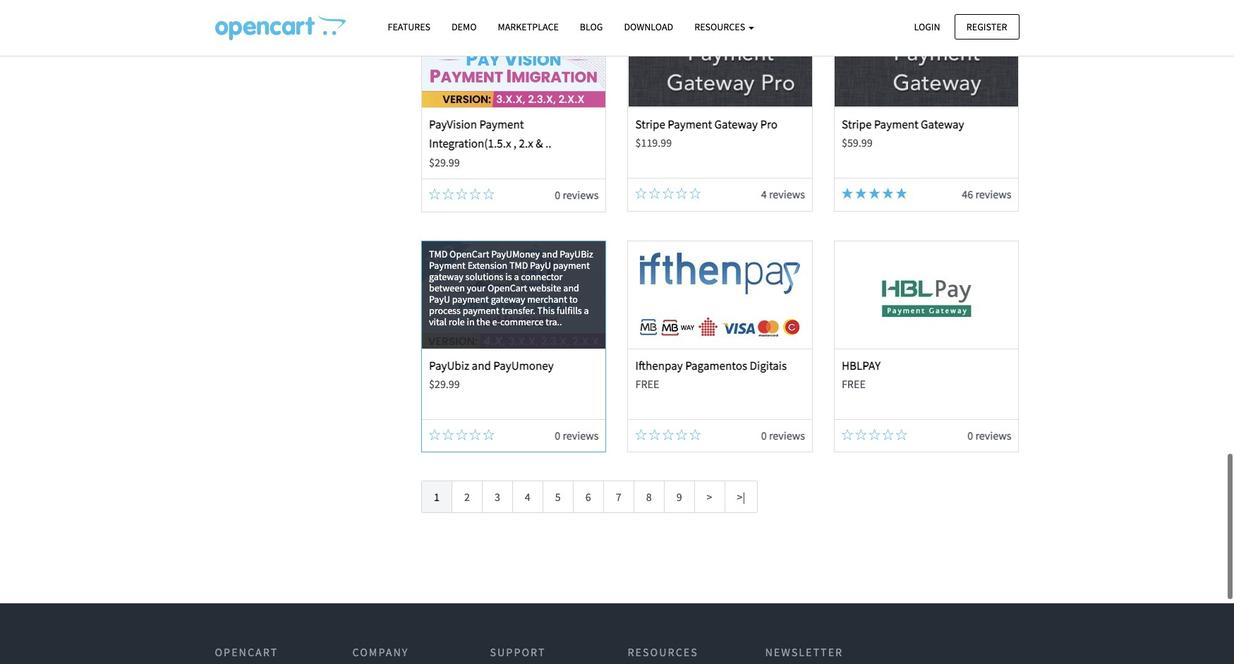 Task type: locate. For each thing, give the bounding box(es) containing it.
0 reviews for digitais
[[761, 428, 805, 442]]

0 vertical spatial 4
[[761, 187, 767, 201]]

2 $29.99 from the top
[[429, 377, 460, 391]]

features link
[[377, 15, 441, 40]]

0 horizontal spatial gateway
[[715, 117, 758, 132]]

payment
[[480, 117, 524, 132], [668, 117, 712, 132], [874, 117, 919, 132], [429, 259, 466, 272]]

1 $29.99 from the top
[[429, 155, 460, 169]]

newsletter
[[765, 645, 843, 659]]

reviews for hblpay
[[976, 428, 1012, 442]]

star light image
[[842, 188, 853, 199], [855, 188, 867, 199], [883, 188, 894, 199]]

opencart
[[450, 248, 489, 260], [488, 281, 527, 294], [215, 645, 278, 659]]

1 horizontal spatial free
[[842, 377, 866, 391]]

0 for digitais
[[761, 428, 767, 442]]

stripe payment gateway pro image
[[629, 0, 812, 107]]

stripe payment gateway link
[[842, 117, 964, 132]]

0 vertical spatial $29.99
[[429, 155, 460, 169]]

0 horizontal spatial payu
[[429, 293, 450, 305]]

0 vertical spatial payu
[[530, 259, 551, 272]]

gateway left your
[[429, 270, 463, 283]]

tmd opencart payumoney and payubiz payment extension tmd payu payment gateway solutions is a connector between your opencart website and payu payment gateway merchant to process payment transfer. this fulfills a vital role in the e-commerce tra..
[[429, 248, 593, 328]]

payment down your
[[463, 304, 499, 317]]

0 reviews
[[555, 188, 599, 202], [555, 428, 599, 442], [761, 428, 805, 442], [968, 428, 1012, 442]]

8
[[646, 490, 652, 504]]

0 horizontal spatial free
[[635, 377, 659, 391]]

stripe inside stripe payment gateway pro $119.99
[[635, 117, 665, 132]]

4 for 4
[[525, 490, 531, 504]]

star light image
[[869, 188, 880, 199], [896, 188, 907, 199]]

0 horizontal spatial stripe
[[635, 117, 665, 132]]

a right the 'is'
[[514, 270, 519, 283]]

payu up website
[[530, 259, 551, 272]]

1 horizontal spatial star light image
[[855, 188, 867, 199]]

0 horizontal spatial star light image
[[869, 188, 880, 199]]

extension
[[468, 259, 508, 272]]

0 vertical spatial and
[[542, 248, 558, 260]]

>| link
[[724, 481, 758, 513]]

download link
[[614, 15, 684, 40]]

stripe up $59.99
[[842, 117, 872, 132]]

is
[[505, 270, 512, 283]]

the
[[477, 315, 490, 328]]

integration(1.5.x
[[429, 136, 511, 151]]

..
[[545, 136, 551, 151]]

gateway inside stripe payment gateway pro $119.99
[[715, 117, 758, 132]]

and inside the payubiz and payumoney $29.99
[[472, 358, 491, 373]]

0 horizontal spatial tmd
[[429, 248, 448, 260]]

ifthenpay pagamentos digitais image
[[629, 241, 812, 348]]

tra..
[[546, 315, 562, 328]]

$29.99
[[429, 155, 460, 169], [429, 377, 460, 391]]

demo
[[452, 20, 477, 33]]

0 vertical spatial gateway
[[429, 270, 463, 283]]

1 gateway from the left
[[715, 117, 758, 132]]

4 right 3 link
[[525, 490, 531, 504]]

and
[[542, 248, 558, 260], [563, 281, 579, 294], [472, 358, 491, 373]]

payubiz and payumoney image
[[422, 241, 606, 348]]

gateway down the 'is'
[[491, 293, 525, 305]]

free inside ifthenpay pagamentos digitais free
[[635, 377, 659, 391]]

gateway inside stripe payment gateway $59.99
[[921, 117, 964, 132]]

6 link
[[573, 481, 604, 513]]

register link
[[955, 14, 1019, 39]]

payumoney
[[491, 248, 540, 260]]

0 vertical spatial a
[[514, 270, 519, 283]]

1 horizontal spatial and
[[542, 248, 558, 260]]

2 vertical spatial and
[[472, 358, 491, 373]]

1 stripe from the left
[[635, 117, 665, 132]]

stripe inside stripe payment gateway $59.99
[[842, 117, 872, 132]]

payment inside stripe payment gateway $59.99
[[874, 117, 919, 132]]

payment for ,
[[480, 117, 524, 132]]

1 vertical spatial 4
[[525, 490, 531, 504]]

stripe for stripe payment gateway
[[842, 117, 872, 132]]

star light image down stripe payment gateway $59.99
[[896, 188, 907, 199]]

0 horizontal spatial gateway
[[429, 270, 463, 283]]

$29.99 down payubiz at the left of page
[[429, 377, 460, 391]]

free down ifthenpay
[[635, 377, 659, 391]]

0 horizontal spatial a
[[514, 270, 519, 283]]

free
[[635, 377, 659, 391], [842, 377, 866, 391]]

1
[[434, 490, 440, 504]]

blog
[[580, 20, 603, 33]]

stripe up $119.99
[[635, 117, 665, 132]]

your
[[467, 281, 486, 294]]

4 down pro
[[761, 187, 767, 201]]

ifthenpay pagamentos digitais link
[[635, 358, 787, 373]]

and up fulfills
[[563, 281, 579, 294]]

0
[[555, 188, 561, 202], [555, 428, 561, 442], [761, 428, 767, 442], [968, 428, 973, 442]]

2 horizontal spatial star light image
[[883, 188, 894, 199]]

0 horizontal spatial star light image
[[842, 188, 853, 199]]

>
[[707, 490, 712, 504]]

1 horizontal spatial gateway
[[491, 293, 525, 305]]

1 vertical spatial payu
[[429, 293, 450, 305]]

2 free from the left
[[842, 377, 866, 391]]

stripe for stripe payment gateway pro
[[635, 117, 665, 132]]

1 horizontal spatial star light image
[[896, 188, 907, 199]]

2 star light image from the left
[[896, 188, 907, 199]]

payment inside stripe payment gateway pro $119.99
[[668, 117, 712, 132]]

and up connector on the left of the page
[[542, 248, 558, 260]]

free down hblpay
[[842, 377, 866, 391]]

reviews for stripe payment gateway pro
[[769, 187, 805, 201]]

tmd
[[429, 248, 448, 260], [510, 259, 528, 272]]

payment
[[553, 259, 590, 272], [452, 293, 489, 305], [463, 304, 499, 317]]

0 for payumoney
[[555, 428, 561, 442]]

7 link
[[603, 481, 634, 513]]

features
[[388, 20, 430, 33]]

1 vertical spatial and
[[563, 281, 579, 294]]

0 reviews for integration(1.5.x
[[555, 188, 599, 202]]

a
[[514, 270, 519, 283], [584, 304, 589, 317]]

1 horizontal spatial gateway
[[921, 117, 964, 132]]

2 link
[[452, 481, 483, 513]]

1 vertical spatial $29.99
[[429, 377, 460, 391]]

payu up vital
[[429, 293, 450, 305]]

free inside the hblpay free
[[842, 377, 866, 391]]

support
[[490, 645, 546, 659]]

0 vertical spatial opencart
[[450, 248, 489, 260]]

&
[[536, 136, 543, 151]]

between
[[429, 281, 465, 294]]

2 gateway from the left
[[921, 117, 964, 132]]

stripe payment gateway pro $119.99
[[635, 117, 778, 150]]

star light o image
[[649, 188, 660, 199], [663, 188, 674, 199], [676, 188, 687, 199], [690, 188, 701, 199], [443, 189, 454, 200], [429, 429, 440, 440], [470, 429, 481, 440], [483, 429, 495, 440], [690, 429, 701, 440], [842, 429, 853, 440], [855, 429, 867, 440], [869, 429, 880, 440], [883, 429, 894, 440], [896, 429, 907, 440]]

payment inside payvision payment integration(1.5.x , 2.x & .. $29.99
[[480, 117, 524, 132]]

1 horizontal spatial stripe
[[842, 117, 872, 132]]

tmd opencart payumoney and payubiz payment extension tmd payu payment gateway solutions is a connector between your opencart website and payu payment gateway merchant to process payment transfer. this fulfills a vital role in the e-commerce tra.. link
[[422, 241, 606, 348]]

2 vertical spatial opencart
[[215, 645, 278, 659]]

and right payubiz at the left of page
[[472, 358, 491, 373]]

reviews
[[769, 187, 805, 201], [976, 187, 1012, 201], [563, 188, 599, 202], [563, 428, 599, 442], [769, 428, 805, 442], [976, 428, 1012, 442]]

digitais
[[750, 358, 787, 373]]

3 link
[[482, 481, 513, 513]]

0 horizontal spatial and
[[472, 358, 491, 373]]

opencart payment gateways image
[[215, 15, 345, 40]]

hblpay free
[[842, 358, 881, 391]]

gateway for stripe payment gateway pro
[[715, 117, 758, 132]]

payubiz and payumoney link
[[429, 358, 554, 373]]

a right fulfills
[[584, 304, 589, 317]]

0 for integration(1.5.x
[[555, 188, 561, 202]]

hblpay
[[842, 358, 881, 373]]

download
[[624, 20, 673, 33]]

star light o image
[[635, 188, 647, 199], [429, 189, 440, 200], [456, 189, 467, 200], [470, 189, 481, 200], [483, 189, 495, 200], [443, 429, 454, 440], [456, 429, 467, 440], [635, 429, 647, 440], [649, 429, 660, 440], [663, 429, 674, 440], [676, 429, 687, 440]]

pagamentos
[[685, 358, 747, 373]]

stripe
[[635, 117, 665, 132], [842, 117, 872, 132]]

blog link
[[569, 15, 614, 40]]

0 horizontal spatial 4
[[525, 490, 531, 504]]

process
[[429, 304, 461, 317]]

1 free from the left
[[635, 377, 659, 391]]

gateway
[[429, 270, 463, 283], [491, 293, 525, 305]]

payment for $59.99
[[874, 117, 919, 132]]

star light image down $59.99
[[869, 188, 880, 199]]

1 horizontal spatial tmd
[[510, 259, 528, 272]]

4 reviews
[[761, 187, 805, 201]]

1 horizontal spatial payu
[[530, 259, 551, 272]]

1 vertical spatial opencart
[[488, 281, 527, 294]]

gateway
[[715, 117, 758, 132], [921, 117, 964, 132]]

1 horizontal spatial a
[[584, 304, 589, 317]]

website
[[529, 281, 561, 294]]

gateway for stripe payment gateway
[[921, 117, 964, 132]]

1 horizontal spatial 4
[[761, 187, 767, 201]]

4
[[761, 187, 767, 201], [525, 490, 531, 504]]

$29.99 down integration(1.5.x
[[429, 155, 460, 169]]

$119.99
[[635, 136, 672, 150]]

payu
[[530, 259, 551, 272], [429, 293, 450, 305]]

2 stripe from the left
[[842, 117, 872, 132]]

reviews for stripe payment gateway
[[976, 187, 1012, 201]]



Task type: vqa. For each thing, say whether or not it's contained in the screenshot.
sua
no



Task type: describe. For each thing, give the bounding box(es) containing it.
company
[[353, 645, 409, 659]]

> link
[[694, 481, 725, 513]]

$59.99
[[842, 136, 873, 150]]

this
[[537, 304, 555, 317]]

stripe payment gateway $59.99
[[842, 117, 964, 150]]

marketplace link
[[487, 15, 569, 40]]

1 vertical spatial resources
[[628, 645, 698, 659]]

9 link
[[664, 481, 695, 513]]

7
[[616, 490, 622, 504]]

5 link
[[543, 481, 574, 513]]

stripe payment gateway pro link
[[635, 117, 778, 132]]

reviews for ifthenpay pagamentos digitais
[[769, 428, 805, 442]]

$29.99 inside payvision payment integration(1.5.x , 2.x & .. $29.99
[[429, 155, 460, 169]]

transfer.
[[501, 304, 536, 317]]

,
[[514, 136, 517, 151]]

in
[[467, 315, 475, 328]]

payumoney
[[493, 358, 554, 373]]

ifthenpay
[[635, 358, 683, 373]]

2 star light image from the left
[[855, 188, 867, 199]]

payvision payment integration(1.5.x , 2.x & .. image
[[422, 0, 606, 107]]

5
[[555, 490, 561, 504]]

stripe payment gateway image
[[835, 0, 1018, 107]]

reviews for payvision payment integration(1.5.x , 2.x & ..
[[563, 188, 599, 202]]

1 star light image from the left
[[842, 188, 853, 199]]

payment up to on the left of the page
[[553, 259, 590, 272]]

4 for 4 reviews
[[761, 187, 767, 201]]

demo link
[[441, 15, 487, 40]]

8 link
[[633, 481, 665, 513]]

payment up in
[[452, 293, 489, 305]]

register
[[967, 20, 1007, 33]]

vital
[[429, 315, 447, 328]]

fulfills
[[557, 304, 582, 317]]

payubiz
[[429, 358, 469, 373]]

hblpay image
[[835, 241, 1018, 348]]

2
[[464, 490, 470, 504]]

payment for pro
[[668, 117, 712, 132]]

role
[[449, 315, 465, 328]]

9
[[677, 490, 682, 504]]

4 link
[[512, 481, 543, 513]]

payubiz
[[560, 248, 593, 260]]

merchant
[[527, 293, 567, 305]]

1 star light image from the left
[[869, 188, 880, 199]]

connector
[[521, 270, 563, 283]]

payubiz and payumoney $29.99
[[429, 358, 554, 391]]

login
[[914, 20, 940, 33]]

46
[[962, 187, 973, 201]]

0 reviews for payumoney
[[555, 428, 599, 442]]

payvision payment integration(1.5.x , 2.x & .. $29.99
[[429, 117, 551, 169]]

marketplace
[[498, 20, 559, 33]]

payment inside the tmd opencart payumoney and payubiz payment extension tmd payu payment gateway solutions is a connector between your opencart website and payu payment gateway merchant to process payment transfer. this fulfills a vital role in the e-commerce tra..
[[429, 259, 466, 272]]

e-
[[492, 315, 500, 328]]

payvision
[[429, 117, 477, 132]]

pro
[[760, 117, 778, 132]]

46 reviews
[[962, 187, 1012, 201]]

2 horizontal spatial and
[[563, 281, 579, 294]]

hblpay link
[[842, 358, 881, 373]]

resources link
[[684, 15, 765, 40]]

6
[[586, 490, 591, 504]]

ifthenpay pagamentos digitais free
[[635, 358, 787, 391]]

$29.99 inside the payubiz and payumoney $29.99
[[429, 377, 460, 391]]

>|
[[737, 490, 745, 504]]

reviews for payubiz and payumoney
[[563, 428, 599, 442]]

commerce
[[500, 315, 544, 328]]

0 vertical spatial resources
[[695, 20, 747, 33]]

1 vertical spatial gateway
[[491, 293, 525, 305]]

2.x
[[519, 136, 533, 151]]

3 star light image from the left
[[883, 188, 894, 199]]

payvision payment integration(1.5.x , 2.x & .. link
[[429, 117, 551, 151]]

to
[[569, 293, 578, 305]]

solutions
[[465, 270, 504, 283]]

login link
[[902, 14, 952, 39]]

3
[[495, 490, 500, 504]]

1 vertical spatial a
[[584, 304, 589, 317]]



